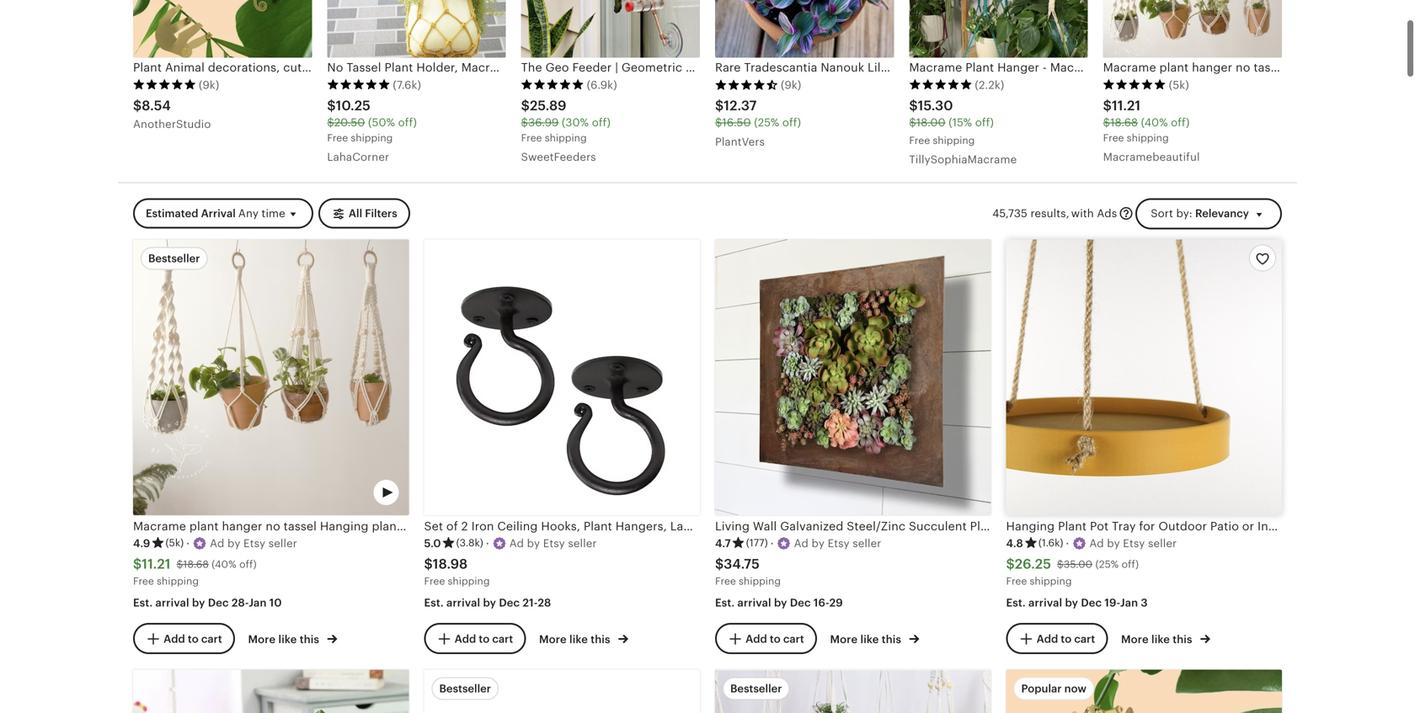 Task type: describe. For each thing, give the bounding box(es) containing it.
off) for $ 15.30 $ 18.00 (15% off) free shipping tillysophiamacrame
[[975, 116, 994, 129]]

$ 26.25 $ 35.00 (25% off) free shipping
[[1006, 557, 1139, 587]]

set
[[424, 520, 443, 533]]

more for 11.21
[[248, 634, 276, 646]]

45,735 results,
[[993, 207, 1070, 220]]

shipping for $ 26.25 $ 35.00 (25% off) free shipping
[[1030, 576, 1072, 587]]

to for 34.75
[[770, 633, 781, 646]]

arrival
[[201, 207, 236, 220]]

1 horizontal spatial (5k)
[[1169, 79, 1190, 91]]

this for 11.21
[[300, 634, 319, 646]]

(1.6k)
[[1039, 538, 1064, 549]]

· for 11.21
[[186, 537, 190, 550]]

filters
[[365, 207, 397, 220]]

by up (177)
[[757, 520, 771, 533]]

more for 18.98
[[539, 634, 567, 646]]

time
[[262, 207, 285, 220]]

est. arrival by dec 21-28
[[424, 597, 551, 610]]

(15%
[[949, 116, 972, 129]]

to for 26.25
[[1061, 633, 1072, 646]]

bestseller for second the bestseller link from right
[[439, 683, 491, 695]]

20.50
[[334, 116, 365, 129]]

more for 26.25
[[1121, 634, 1149, 646]]

est. for 34.75
[[715, 597, 735, 610]]

(2.2k)
[[975, 79, 1005, 91]]

$ 25.89 $ 36.99 (30% off) free shipping sweetfeeders
[[521, 98, 611, 163]]

iron
[[471, 520, 494, 533]]

(3.8k)
[[456, 538, 483, 549]]

(6.9k)
[[587, 79, 617, 91]]

decorations,
[[208, 61, 280, 74]]

estimated arrival any time
[[146, 207, 285, 220]]

18.00
[[916, 116, 946, 129]]

set of 2 iron ceiling hooks, plant hangers, lantern hooks by rtzen-décor image
[[424, 240, 700, 516]]

free for $ 11.21 $ 18.68 (40% off) free shipping macramebeautiful
[[1103, 132, 1124, 144]]

est. arrival by dec 19-jan 3
[[1006, 597, 1148, 610]]

add for 34.75
[[746, 633, 767, 646]]

0 vertical spatial plant animal decorations, cute houseplant gifts! image
[[133, 0, 312, 58]]

arrival for 34.75
[[738, 597, 772, 610]]

dec for 34.75
[[790, 597, 811, 610]]

more like this link for 11.21
[[248, 630, 337, 648]]

rare tradescantia nanouk lilac plant | rare tradescantia pot | rare pink wandering jew  | easy care hardy indoor houseplant in a nursery pot image
[[715, 0, 894, 58]]

(7.6k)
[[393, 79, 421, 91]]

macramebeautiful
[[1103, 151, 1200, 163]]

this for 34.75
[[882, 634, 902, 646]]

(30%
[[562, 116, 589, 129]]

ads
[[1097, 207, 1117, 220]]

hooks
[[718, 520, 753, 533]]

by for 11.21
[[192, 597, 205, 610]]

$ inside $ 18.98 free shipping
[[424, 557, 433, 572]]

jan for 26.25
[[1120, 597, 1138, 610]]

more like this link for 26.25
[[1121, 630, 1211, 648]]

animal
[[165, 61, 205, 74]]

arrival for 26.25
[[1029, 597, 1063, 610]]

est. arrival by dec 28-jan 10
[[133, 597, 282, 610]]

$ 11.21 $ 18.68 (40% off) free shipping macramebeautiful
[[1103, 98, 1200, 163]]

like for 18.98
[[570, 634, 588, 646]]

more for 34.75
[[830, 634, 858, 646]]

shipping for $ 10.25 $ 20.50 (50% off) free shipping lahacorner
[[351, 132, 393, 144]]

with ads
[[1071, 207, 1117, 220]]

18.98
[[433, 557, 468, 572]]

the geo feeder | geometric window hummingbird feeder | sweet feeders | copper | aluminum | modern | home decor | glass bottle | suction cup image
[[521, 0, 700, 58]]

35.00
[[1064, 559, 1093, 571]]

$ inside $ 34.75 free shipping
[[715, 557, 724, 572]]

more like this for 18.98
[[539, 634, 613, 646]]

· for 18.98
[[486, 537, 489, 550]]

add to cart for 26.25
[[1037, 633, 1096, 646]]

more like this link for 34.75
[[830, 630, 920, 648]]

12.37
[[724, 98, 757, 113]]

shipping inside $ 18.98 free shipping
[[448, 576, 490, 587]]

19-
[[1105, 597, 1120, 610]]

2 bestseller link from the left
[[715, 670, 991, 714]]

all filters button
[[318, 199, 410, 229]]

$ inside $ 8.54 anotherstudio
[[133, 98, 142, 113]]

by for 26.25
[[1065, 597, 1078, 610]]

2
[[461, 520, 468, 533]]

$ 8.54 anotherstudio
[[133, 98, 211, 131]]

18.68 for macramebeautiful
[[1111, 116, 1138, 129]]

4.5 out of 5 stars image
[[715, 79, 778, 91]]

(25% for 26.25
[[1096, 559, 1119, 571]]

sweetfeeders
[[521, 151, 596, 163]]

sort
[[1151, 207, 1174, 220]]

more like this for 26.25
[[1121, 634, 1195, 646]]

(177)
[[746, 538, 768, 549]]

add for 26.25
[[1037, 633, 1058, 646]]

est. arrival by dec 16-29
[[715, 597, 843, 610]]

45,735
[[993, 207, 1028, 220]]

jan for 11.21
[[249, 597, 267, 610]]

$ 12.37 $ 16.50 (25% off) plantvers
[[715, 98, 801, 148]]

16-
[[814, 597, 830, 610]]

1 bestseller link from the left
[[424, 670, 700, 714]]

like for 11.21
[[278, 634, 297, 646]]

macrame plant hanger , hanging planter basket,  plant holder, plant hangers, simple minimalist boho decor for indoor outdoor - handmade image
[[715, 670, 991, 714]]

free for $ 26.25 $ 35.00 (25% off) free shipping
[[1006, 576, 1027, 587]]

bestseller for second the bestseller link from the left
[[730, 683, 782, 695]]

houseplant
[[312, 61, 376, 74]]

plantvers
[[715, 136, 765, 148]]

like for 34.75
[[861, 634, 879, 646]]

29
[[830, 597, 843, 610]]

macrame plant hanger - macrame tray holder - small large plant hanger - macrame decor - boho decor - wholesale macrame image
[[909, 0, 1088, 58]]

more like this link for 18.98
[[539, 630, 628, 648]]

5.0
[[424, 537, 441, 550]]

popular now
[[1022, 683, 1087, 695]]

15.30
[[918, 98, 953, 113]]

26.25
[[1015, 557, 1051, 572]]

(40% for (5k)
[[1141, 116, 1168, 129]]

hanging plant pot tray for outdoor patio or indoor home decor tray, indoor hanging tray, wall hanging large plant tray, 8" or 10" minimalist image
[[1006, 240, 1282, 516]]

more like this for 34.75
[[830, 634, 904, 646]]

21-
[[523, 597, 538, 610]]

$ 34.75 free shipping
[[715, 557, 781, 587]]

add for 18.98
[[455, 633, 476, 646]]

cart for 11.21
[[201, 633, 222, 646]]

arrival for 11.21
[[155, 597, 189, 610]]

10
[[269, 597, 282, 610]]

popular
[[1022, 683, 1062, 695]]

28-
[[232, 597, 249, 610]]

36.99
[[528, 116, 559, 129]]

plant animal decorations, cute houseplant gifts!
[[133, 61, 409, 74]]

off) for $ 25.89 $ 36.99 (30% off) free shipping sweetfeeders
[[592, 116, 611, 129]]

hooks,
[[541, 520, 581, 533]]

to for 18.98
[[479, 633, 490, 646]]

any
[[238, 207, 259, 220]]

set of 2 iron ceiling hooks, plant hangers, lantern hooks by rtzen-décor
[[424, 520, 850, 533]]

11.21 for ·
[[142, 557, 171, 572]]

cart for 26.25
[[1075, 633, 1096, 646]]

dec for 18.98
[[499, 597, 520, 610]]

product video element for leftmost macrame plant hanger no tassel hanging planter no tail indoor garden decor plant holder short rope planter plant lover gifts boho decor image
[[133, 240, 409, 516]]

16.50
[[722, 116, 751, 129]]

relevancy
[[1196, 207, 1249, 220]]

shipping for $ 15.30 $ 18.00 (15% off) free shipping tillysophiamacrame
[[933, 135, 975, 146]]

by for 18.98
[[483, 597, 496, 610]]

herb garden kit - non gmo, heirloom herb seeds - cilantro, oregano, parsley and basil - great gardening gifts - made in usa image
[[424, 670, 700, 714]]

1 horizontal spatial macrame plant hanger no tassel hanging planter no tail indoor garden decor plant holder short rope planter plant lover gifts boho decor image
[[1103, 0, 1282, 58]]



Task type: locate. For each thing, give the bounding box(es) containing it.
(40% inside $ 11.21 $ 18.68 (40% off) free shipping macramebeautiful
[[1141, 116, 1168, 129]]

bestseller link
[[424, 670, 700, 714], [715, 670, 991, 714]]

11.21 inside $ 11.21 $ 18.68 (40% off) free shipping macramebeautiful
[[1112, 98, 1141, 113]]

more like this
[[248, 634, 322, 646], [539, 634, 613, 646], [830, 634, 904, 646], [1121, 634, 1195, 646]]

11.21
[[1112, 98, 1141, 113], [142, 557, 171, 572]]

arrival down $ 34.75 free shipping
[[738, 597, 772, 610]]

shipping down 26.25
[[1030, 576, 1072, 587]]

est. for 11.21
[[133, 597, 153, 610]]

more like this link down the 3
[[1121, 630, 1211, 648]]

bestseller
[[148, 252, 200, 265], [439, 683, 491, 695], [730, 683, 782, 695]]

1 est. from the left
[[133, 597, 153, 610]]

est. down $ 34.75 free shipping
[[715, 597, 735, 610]]

2 cart from the left
[[492, 633, 513, 646]]

est.
[[133, 597, 153, 610], [424, 597, 444, 610], [715, 597, 735, 610], [1006, 597, 1026, 610]]

3 add to cart from the left
[[746, 633, 804, 646]]

to down est. arrival by dec 28-jan 10
[[188, 633, 199, 646]]

0 vertical spatial (25%
[[754, 116, 780, 129]]

1 horizontal spatial bestseller
[[439, 683, 491, 695]]

0 vertical spatial 18.68
[[1111, 116, 1138, 129]]

1 horizontal spatial product video element
[[1006, 670, 1282, 714]]

3 add to cart button from the left
[[715, 624, 817, 655]]

arrival for 18.98
[[447, 597, 480, 610]]

free inside $ 15.30 $ 18.00 (15% off) free shipping tillysophiamacrame
[[909, 135, 930, 146]]

cart for 34.75
[[783, 633, 804, 646]]

shipping inside $ 11.21 $ 18.68 (40% off) free shipping macramebeautiful
[[1127, 132, 1169, 144]]

all
[[349, 207, 362, 220]]

like down 10
[[278, 634, 297, 646]]

more down the 3
[[1121, 634, 1149, 646]]

1 vertical spatial plant animal decorations, cute houseplant gifts! image
[[1006, 670, 1282, 714]]

arrival down $ 18.98 free shipping
[[447, 597, 480, 610]]

18.68 up macramebeautiful
[[1111, 116, 1138, 129]]

8.54
[[142, 98, 171, 113]]

free inside $ 26.25 $ 35.00 (25% off) free shipping
[[1006, 576, 1027, 587]]

$ 10.25 $ 20.50 (50% off) free shipping lahacorner
[[327, 98, 417, 163]]

like for 26.25
[[1152, 634, 1170, 646]]

cart for 18.98
[[492, 633, 513, 646]]

arrival down 26.25
[[1029, 597, 1063, 610]]

by:
[[1177, 207, 1193, 220]]

0 vertical spatial macrame plant hanger no tassel hanging planter no tail indoor garden decor plant holder short rope planter plant lover gifts boho decor image
[[1103, 0, 1282, 58]]

18.68 inside $ 11.21 $ 18.68 (40% off) free shipping macramebeautiful
[[1111, 116, 1138, 129]]

4 like from the left
[[1152, 634, 1170, 646]]

off) inside $ 11.21 $ 18.68 (40% off) free shipping macramebeautiful
[[1171, 116, 1190, 129]]

(5k) up $ 11.21 $ 18.68 (40% off) free shipping macramebeautiful
[[1169, 79, 1190, 91]]

(9k) right 4.5 out of 5 stars image
[[781, 79, 802, 91]]

1 horizontal spatial bestseller link
[[715, 670, 991, 714]]

2 5 out of 5 stars image from the left
[[327, 79, 390, 91]]

(40%
[[1141, 116, 1168, 129], [212, 559, 237, 571]]

off) inside $ 12.37 $ 16.50 (25% off) plantvers
[[783, 116, 801, 129]]

0 horizontal spatial bestseller link
[[424, 670, 700, 714]]

popular now link
[[1006, 670, 1282, 714]]

3 5 out of 5 stars image from the left
[[521, 79, 584, 91]]

by down $ 26.25 $ 35.00 (25% off) free shipping
[[1065, 597, 1078, 610]]

1 vertical spatial macrame plant hanger no tassel hanging planter no tail indoor garden decor plant holder short rope planter plant lover gifts boho decor image
[[133, 240, 409, 516]]

off) right (15%
[[975, 116, 994, 129]]

0 horizontal spatial (25%
[[754, 116, 780, 129]]

plant propagation station (1, 2, or 3 vial), home office garden decor planter, gifts for women, test tube planter, water propagation, wooden image
[[133, 670, 409, 714]]

jan left the 3
[[1120, 597, 1138, 610]]

no tassel plant holder, macrame plant hanger, no fringe plant hanger, without tail plant pot holder, simple minimalist boho decor image
[[327, 0, 506, 58]]

shipping down 34.75
[[739, 576, 781, 587]]

off) inside $ 15.30 $ 18.00 (15% off) free shipping tillysophiamacrame
[[975, 116, 994, 129]]

hangers,
[[616, 520, 667, 533]]

1 vertical spatial plant
[[584, 520, 612, 533]]

(9k)
[[199, 79, 219, 91], [781, 79, 802, 91]]

to down est. arrival by dec 19-jan 3
[[1061, 633, 1072, 646]]

product video element for the rightmost plant animal decorations, cute houseplant gifts! image
[[1006, 670, 1282, 714]]

this up "popular now" link
[[1173, 634, 1193, 646]]

to down est. arrival by dec 16-29
[[770, 633, 781, 646]]

1 vertical spatial (5k)
[[166, 538, 184, 549]]

4 dec from the left
[[1081, 597, 1102, 610]]

shipping inside $ 25.89 $ 36.99 (30% off) free shipping sweetfeeders
[[545, 132, 587, 144]]

0 horizontal spatial macrame plant hanger no tassel hanging planter no tail indoor garden decor plant holder short rope planter plant lover gifts boho decor image
[[133, 240, 409, 516]]

by for 34.75
[[774, 597, 787, 610]]

18.68 inside "$ 11.21 $ 18.68 (40% off) free shipping"
[[183, 559, 209, 571]]

off) for $ 10.25 $ 20.50 (50% off) free shipping lahacorner
[[398, 116, 417, 129]]

5 out of 5 stars image for 11.21
[[1103, 79, 1167, 91]]

add to cart button down est. arrival by dec 21-28
[[424, 624, 526, 655]]

11.21 inside "$ 11.21 $ 18.68 (40% off) free shipping"
[[142, 557, 171, 572]]

5 out of 5 stars image up 25.89
[[521, 79, 584, 91]]

by left 21-
[[483, 597, 496, 610]]

(50%
[[368, 116, 395, 129]]

arrival
[[155, 597, 189, 610], [447, 597, 480, 610], [738, 597, 772, 610], [1029, 597, 1063, 610]]

add
[[164, 633, 185, 646], [455, 633, 476, 646], [746, 633, 767, 646], [1037, 633, 1058, 646]]

0 horizontal spatial plant
[[133, 61, 162, 74]]

dec left 16-
[[790, 597, 811, 610]]

· up "$ 11.21 $ 18.68 (40% off) free shipping"
[[186, 537, 190, 550]]

4 · from the left
[[1066, 537, 1069, 550]]

dec for 26.25
[[1081, 597, 1102, 610]]

to for 11.21
[[188, 633, 199, 646]]

this up plant propagation station (1, 2, or 3 vial), home office garden decor planter, gifts for women, test tube planter, water propagation, wooden image on the left bottom
[[300, 634, 319, 646]]

2 to from the left
[[479, 633, 490, 646]]

3 more like this link from the left
[[830, 630, 920, 648]]

this for 18.98
[[591, 634, 611, 646]]

4 arrival from the left
[[1029, 597, 1063, 610]]

free for $ 25.89 $ 36.99 (30% off) free shipping sweetfeeders
[[521, 132, 542, 144]]

shipping up macramebeautiful
[[1127, 132, 1169, 144]]

shipping inside $ 15.30 $ 18.00 (15% off) free shipping tillysophiamacrame
[[933, 135, 975, 146]]

(9k) for 8.54
[[199, 79, 219, 91]]

4 to from the left
[[1061, 633, 1072, 646]]

shipping
[[351, 132, 393, 144], [545, 132, 587, 144], [1127, 132, 1169, 144], [933, 135, 975, 146], [157, 576, 199, 587], [448, 576, 490, 587], [739, 576, 781, 587], [1030, 576, 1072, 587]]

2 add to cart from the left
[[455, 633, 513, 646]]

add to cart button for 34.75
[[715, 624, 817, 655]]

·
[[186, 537, 190, 550], [486, 537, 489, 550], [771, 537, 774, 550], [1066, 537, 1069, 550]]

add to cart down est. arrival by dec 28-jan 10
[[164, 633, 222, 646]]

off) right (50%
[[398, 116, 417, 129]]

cart down est. arrival by dec 21-28
[[492, 633, 513, 646]]

(40% inside "$ 11.21 $ 18.68 (40% off) free shipping"
[[212, 559, 237, 571]]

0 vertical spatial (5k)
[[1169, 79, 1190, 91]]

0 horizontal spatial (9k)
[[199, 79, 219, 91]]

est. for 18.98
[[424, 597, 444, 610]]

(9k) down animal
[[199, 79, 219, 91]]

product video element
[[133, 240, 409, 516], [1006, 670, 1282, 714]]

add down est. arrival by dec 28-jan 10
[[164, 633, 185, 646]]

add to cart down est. arrival by dec 19-jan 3
[[1037, 633, 1096, 646]]

3 · from the left
[[771, 537, 774, 550]]

free inside $ 11.21 $ 18.68 (40% off) free shipping macramebeautiful
[[1103, 132, 1124, 144]]

ceiling
[[497, 520, 538, 533]]

free down 18.00
[[909, 135, 930, 146]]

free inside $ 25.89 $ 36.99 (30% off) free shipping sweetfeeders
[[521, 132, 542, 144]]

1 horizontal spatial jan
[[1120, 597, 1138, 610]]

1 vertical spatial (40%
[[212, 559, 237, 571]]

4 est. from the left
[[1006, 597, 1026, 610]]

free down 34.75
[[715, 576, 736, 587]]

add for 11.21
[[164, 633, 185, 646]]

2 (9k) from the left
[[781, 79, 802, 91]]

5 5 out of 5 stars image from the left
[[1103, 79, 1167, 91]]

add to cart for 18.98
[[455, 633, 513, 646]]

rtzen-
[[774, 520, 815, 533]]

free down '4.9'
[[133, 576, 154, 587]]

0 vertical spatial product video element
[[133, 240, 409, 516]]

4 add from the left
[[1037, 633, 1058, 646]]

1 vertical spatial product video element
[[1006, 670, 1282, 714]]

· for 34.75
[[771, 537, 774, 550]]

5 out of 5 stars image up 15.30
[[909, 79, 973, 91]]

off) right 35.00
[[1122, 559, 1139, 571]]

(25% for 12.37
[[754, 116, 780, 129]]

add to cart button
[[133, 624, 235, 655], [424, 624, 526, 655], [715, 624, 817, 655], [1006, 624, 1108, 655]]

11.21 up macramebeautiful
[[1112, 98, 1141, 113]]

28
[[538, 597, 551, 610]]

more like this link
[[248, 630, 337, 648], [539, 630, 628, 648], [830, 630, 920, 648], [1121, 630, 1211, 648]]

free inside $ 10.25 $ 20.50 (50% off) free shipping lahacorner
[[327, 132, 348, 144]]

18.68
[[1111, 116, 1138, 129], [183, 559, 209, 571]]

1 horizontal spatial 11.21
[[1112, 98, 1141, 113]]

plant left animal
[[133, 61, 162, 74]]

1 horizontal spatial (25%
[[1096, 559, 1119, 571]]

more like this down the 3
[[1121, 634, 1195, 646]]

0 horizontal spatial bestseller
[[148, 252, 200, 265]]

0 vertical spatial (40%
[[1141, 116, 1168, 129]]

5 out of 5 stars image
[[133, 79, 196, 91], [327, 79, 390, 91], [521, 79, 584, 91], [909, 79, 973, 91], [1103, 79, 1167, 91]]

3 dec from the left
[[790, 597, 811, 610]]

shipping inside $ 26.25 $ 35.00 (25% off) free shipping
[[1030, 576, 1072, 587]]

1 arrival from the left
[[155, 597, 189, 610]]

shipping inside $ 10.25 $ 20.50 (50% off) free shipping lahacorner
[[351, 132, 393, 144]]

4.8
[[1006, 537, 1024, 550]]

1 more from the left
[[248, 634, 276, 646]]

4 5 out of 5 stars image from the left
[[909, 79, 973, 91]]

like up herb garden kit - non gmo, heirloom herb seeds - cilantro, oregano, parsley and basil - great gardening gifts - made in usa image
[[570, 634, 588, 646]]

0 vertical spatial plant
[[133, 61, 162, 74]]

off)
[[398, 116, 417, 129], [592, 116, 611, 129], [783, 116, 801, 129], [975, 116, 994, 129], [1171, 116, 1190, 129], [239, 559, 257, 571], [1122, 559, 1139, 571]]

3
[[1141, 597, 1148, 610]]

shipping inside "$ 11.21 $ 18.68 (40% off) free shipping"
[[157, 576, 199, 587]]

lahacorner
[[327, 151, 389, 163]]

2 add to cart button from the left
[[424, 624, 526, 655]]

shipping down (50%
[[351, 132, 393, 144]]

4 add to cart button from the left
[[1006, 624, 1108, 655]]

more like this for 11.21
[[248, 634, 322, 646]]

2 est. from the left
[[424, 597, 444, 610]]

1 like from the left
[[278, 634, 297, 646]]

est. down 26.25
[[1006, 597, 1026, 610]]

1 vertical spatial (25%
[[1096, 559, 1119, 571]]

4 more like this link from the left
[[1121, 630, 1211, 648]]

5 out of 5 stars image up 10.25
[[327, 79, 390, 91]]

(40% up macramebeautiful
[[1141, 116, 1168, 129]]

10.25
[[336, 98, 371, 113]]

free for $ 11.21 $ 18.68 (40% off) free shipping
[[133, 576, 154, 587]]

2 horizontal spatial bestseller
[[730, 683, 782, 695]]

(25% inside $ 12.37 $ 16.50 (25% off) plantvers
[[754, 116, 780, 129]]

2 more like this link from the left
[[539, 630, 628, 648]]

more like this down 29
[[830, 634, 904, 646]]

this up macrame plant hanger , hanging planter basket,  plant holder, plant hangers, simple minimalist boho decor for indoor outdoor - handmade 'image'
[[882, 634, 902, 646]]

shipping for $ 11.21 $ 18.68 (40% off) free shipping macramebeautiful
[[1127, 132, 1169, 144]]

sort by: relevancy
[[1151, 207, 1249, 220]]

1 horizontal spatial plant
[[584, 520, 612, 533]]

2 more from the left
[[539, 634, 567, 646]]

free inside "$ 11.21 $ 18.68 (40% off) free shipping"
[[133, 576, 154, 587]]

2 add from the left
[[455, 633, 476, 646]]

lantern
[[670, 520, 714, 533]]

cart down est. arrival by dec 16-29
[[783, 633, 804, 646]]

décor
[[815, 520, 850, 533]]

add to cart down est. arrival by dec 16-29
[[746, 633, 804, 646]]

1 more like this from the left
[[248, 634, 322, 646]]

(25% right 35.00
[[1096, 559, 1119, 571]]

0 vertical spatial 11.21
[[1112, 98, 1141, 113]]

1 horizontal spatial plant animal decorations, cute houseplant gifts! image
[[1006, 670, 1282, 714]]

3 this from the left
[[882, 634, 902, 646]]

(25%
[[754, 116, 780, 129], [1096, 559, 1119, 571]]

off) inside $ 10.25 $ 20.50 (50% off) free shipping lahacorner
[[398, 116, 417, 129]]

4 add to cart from the left
[[1037, 633, 1096, 646]]

add down est. arrival by dec 21-28
[[455, 633, 476, 646]]

2 jan from the left
[[1120, 597, 1138, 610]]

free down 18.98
[[424, 576, 445, 587]]

add to cart button for 26.25
[[1006, 624, 1108, 655]]

cart down est. arrival by dec 28-jan 10
[[201, 633, 222, 646]]

arrival down "$ 11.21 $ 18.68 (40% off) free shipping"
[[155, 597, 189, 610]]

11.21 down '4.9'
[[142, 557, 171, 572]]

off) for $ 11.21 $ 18.68 (40% off) free shipping
[[239, 559, 257, 571]]

gifts!
[[379, 61, 409, 74]]

· right (1.6k)
[[1066, 537, 1069, 550]]

living wall galvanized steel/zinc succulent planter - wall mounted garden pocket planter - rust zinc - fast free shipping! image
[[715, 240, 991, 516]]

(25% inside $ 26.25 $ 35.00 (25% off) free shipping
[[1096, 559, 1119, 571]]

macrame plant hanger no tassel hanging planter no tail indoor garden decor plant holder short rope planter plant lover gifts boho decor image
[[1103, 0, 1282, 58], [133, 240, 409, 516]]

$ 15.30 $ 18.00 (15% off) free shipping tillysophiamacrame
[[909, 98, 1017, 166]]

3 to from the left
[[770, 633, 781, 646]]

dec for 11.21
[[208, 597, 229, 610]]

5 out of 5 stars image for 10.25
[[327, 79, 390, 91]]

free for $ 10.25 $ 20.50 (50% off) free shipping lahacorner
[[327, 132, 348, 144]]

more like this down "28"
[[539, 634, 613, 646]]

0 horizontal spatial 11.21
[[142, 557, 171, 572]]

1 horizontal spatial (40%
[[1141, 116, 1168, 129]]

off) up 28-
[[239, 559, 257, 571]]

more like this link down "28"
[[539, 630, 628, 648]]

results,
[[1031, 207, 1070, 220]]

1 vertical spatial 18.68
[[183, 559, 209, 571]]

(40% up 28-
[[212, 559, 237, 571]]

more down 10
[[248, 634, 276, 646]]

(9k) for 12.37
[[781, 79, 802, 91]]

2 arrival from the left
[[447, 597, 480, 610]]

off) for $ 12.37 $ 16.50 (25% off) plantvers
[[783, 116, 801, 129]]

free down 36.99
[[521, 132, 542, 144]]

34.75
[[724, 557, 760, 572]]

0 horizontal spatial plant animal decorations, cute houseplant gifts! image
[[133, 0, 312, 58]]

$
[[133, 98, 142, 113], [327, 98, 336, 113], [521, 98, 530, 113], [715, 98, 724, 113], [909, 98, 918, 113], [1103, 98, 1112, 113], [327, 116, 334, 129], [521, 116, 528, 129], [715, 116, 722, 129], [909, 116, 916, 129], [1103, 116, 1111, 129], [133, 557, 142, 572], [424, 557, 433, 572], [715, 557, 724, 572], [1006, 557, 1015, 572], [177, 559, 183, 571], [1057, 559, 1064, 571]]

0 horizontal spatial (40%
[[212, 559, 237, 571]]

25.89
[[530, 98, 567, 113]]

off) inside $ 26.25 $ 35.00 (25% off) free shipping
[[1122, 559, 1139, 571]]

add to cart button down est. arrival by dec 28-jan 10
[[133, 624, 235, 655]]

free inside $ 34.75 free shipping
[[715, 576, 736, 587]]

jan left 10
[[249, 597, 267, 610]]

off) for $ 11.21 $ 18.68 (40% off) free shipping macramebeautiful
[[1171, 116, 1190, 129]]

like up "popular now" link
[[1152, 634, 1170, 646]]

off) inside $ 25.89 $ 36.99 (30% off) free shipping sweetfeeders
[[592, 116, 611, 129]]

add down est. arrival by dec 16-29
[[746, 633, 767, 646]]

add to cart down est. arrival by dec 21-28
[[455, 633, 513, 646]]

add to cart button down est. arrival by dec 19-jan 3
[[1006, 624, 1108, 655]]

plant
[[133, 61, 162, 74], [584, 520, 612, 533]]

now
[[1065, 683, 1087, 695]]

like up macrame plant hanger , hanging planter basket,  plant holder, plant hangers, simple minimalist boho decor for indoor outdoor - handmade 'image'
[[861, 634, 879, 646]]

est. for 26.25
[[1006, 597, 1026, 610]]

add to cart for 11.21
[[164, 633, 222, 646]]

3 est. from the left
[[715, 597, 735, 610]]

cart
[[201, 633, 222, 646], [492, 633, 513, 646], [783, 633, 804, 646], [1075, 633, 1096, 646]]

shipping for $ 25.89 $ 36.99 (30% off) free shipping sweetfeeders
[[545, 132, 587, 144]]

add to cart button for 11.21
[[133, 624, 235, 655]]

shipping inside $ 34.75 free shipping
[[739, 576, 781, 587]]

4 more like this from the left
[[1121, 634, 1195, 646]]

dec left 19-
[[1081, 597, 1102, 610]]

0 horizontal spatial (5k)
[[166, 538, 184, 549]]

4.9
[[133, 537, 150, 550]]

3 add from the left
[[746, 633, 767, 646]]

dec
[[208, 597, 229, 610], [499, 597, 520, 610], [790, 597, 811, 610], [1081, 597, 1102, 610]]

5 out of 5 stars image for 15.30
[[909, 79, 973, 91]]

1 5 out of 5 stars image from the left
[[133, 79, 196, 91]]

estimated
[[146, 207, 198, 220]]

2 more like this from the left
[[539, 634, 613, 646]]

plant animal decorations, cute houseplant gifts! image
[[133, 0, 312, 58], [1006, 670, 1282, 714]]

3 more from the left
[[830, 634, 858, 646]]

(5k) right '4.9'
[[166, 538, 184, 549]]

3 arrival from the left
[[738, 597, 772, 610]]

1 dec from the left
[[208, 597, 229, 610]]

0 horizontal spatial 18.68
[[183, 559, 209, 571]]

0 horizontal spatial product video element
[[133, 240, 409, 516]]

1 cart from the left
[[201, 633, 222, 646]]

3 more like this from the left
[[830, 634, 904, 646]]

1 (9k) from the left
[[199, 79, 219, 91]]

jan
[[249, 597, 267, 610], [1120, 597, 1138, 610]]

of
[[446, 520, 458, 533]]

2 · from the left
[[486, 537, 489, 550]]

5 out of 5 stars image for 25.89
[[521, 79, 584, 91]]

5 out of 5 stars image up 8.54
[[133, 79, 196, 91]]

plant right the hooks,
[[584, 520, 612, 533]]

off) up macramebeautiful
[[1171, 116, 1190, 129]]

free down 20.50
[[327, 132, 348, 144]]

est. down '4.9'
[[133, 597, 153, 610]]

shipping for $ 11.21 $ 18.68 (40% off) free shipping
[[157, 576, 199, 587]]

shipping down 18.98
[[448, 576, 490, 587]]

11.21 for (5k)
[[1112, 98, 1141, 113]]

4 cart from the left
[[1075, 633, 1096, 646]]

off) inside "$ 11.21 $ 18.68 (40% off) free shipping"
[[239, 559, 257, 571]]

2 like from the left
[[570, 634, 588, 646]]

more down 29
[[830, 634, 858, 646]]

· right (3.8k)
[[486, 537, 489, 550]]

$ 18.98 free shipping
[[424, 557, 490, 587]]

add to cart button for 18.98
[[424, 624, 526, 655]]

1 jan from the left
[[249, 597, 267, 610]]

by down "$ 11.21 $ 18.68 (40% off) free shipping"
[[192, 597, 205, 610]]

free
[[327, 132, 348, 144], [521, 132, 542, 144], [1103, 132, 1124, 144], [909, 135, 930, 146], [133, 576, 154, 587], [424, 576, 445, 587], [715, 576, 736, 587], [1006, 576, 1027, 587]]

2 this from the left
[[591, 634, 611, 646]]

this up herb garden kit - non gmo, heirloom herb seeds - cilantro, oregano, parsley and basil - great gardening gifts - made in usa image
[[591, 634, 611, 646]]

this
[[300, 634, 319, 646], [591, 634, 611, 646], [882, 634, 902, 646], [1173, 634, 1193, 646]]

cute
[[283, 61, 309, 74]]

1 more like this link from the left
[[248, 630, 337, 648]]

(5k)
[[1169, 79, 1190, 91], [166, 538, 184, 549]]

1 horizontal spatial 18.68
[[1111, 116, 1138, 129]]

more like this link down 29
[[830, 630, 920, 648]]

· for 26.25
[[1066, 537, 1069, 550]]

1 add to cart from the left
[[164, 633, 222, 646]]

4 more from the left
[[1121, 634, 1149, 646]]

all filters
[[349, 207, 397, 220]]

1 add from the left
[[164, 633, 185, 646]]

anotherstudio
[[133, 118, 211, 131]]

shipping down (30% at the left top of the page
[[545, 132, 587, 144]]

dec left 21-
[[499, 597, 520, 610]]

tillysophiamacrame
[[909, 153, 1017, 166]]

1 this from the left
[[300, 634, 319, 646]]

18.68 for est. arrival by
[[183, 559, 209, 571]]

1 horizontal spatial (9k)
[[781, 79, 802, 91]]

shipping up est. arrival by dec 28-jan 10
[[157, 576, 199, 587]]

more like this link down 10
[[248, 630, 337, 648]]

3 cart from the left
[[783, 633, 804, 646]]

1 · from the left
[[186, 537, 190, 550]]

to down est. arrival by dec 21-28
[[479, 633, 490, 646]]

(25% right 16.50
[[754, 116, 780, 129]]

off) for $ 26.25 $ 35.00 (25% off) free shipping
[[1122, 559, 1139, 571]]

off) right 16.50
[[783, 116, 801, 129]]

4.7
[[715, 537, 731, 550]]

by
[[757, 520, 771, 533], [192, 597, 205, 610], [483, 597, 496, 610], [774, 597, 787, 610], [1065, 597, 1078, 610]]

(40% for ·
[[212, 559, 237, 571]]

to
[[188, 633, 199, 646], [479, 633, 490, 646], [770, 633, 781, 646], [1061, 633, 1072, 646]]

0 horizontal spatial jan
[[249, 597, 267, 610]]

· right (177)
[[771, 537, 774, 550]]

dec left 28-
[[208, 597, 229, 610]]

add to cart button down est. arrival by dec 16-29
[[715, 624, 817, 655]]

with
[[1071, 207, 1094, 220]]

$ 11.21 $ 18.68 (40% off) free shipping
[[133, 557, 257, 587]]

free inside $ 18.98 free shipping
[[424, 576, 445, 587]]

more like this down 10
[[248, 634, 322, 646]]

1 add to cart button from the left
[[133, 624, 235, 655]]

18.68 up est. arrival by dec 28-jan 10
[[183, 559, 209, 571]]

by left 16-
[[774, 597, 787, 610]]

add to cart for 34.75
[[746, 633, 804, 646]]

add to cart
[[164, 633, 222, 646], [455, 633, 513, 646], [746, 633, 804, 646], [1037, 633, 1096, 646]]

more down "28"
[[539, 634, 567, 646]]

free up macramebeautiful
[[1103, 132, 1124, 144]]

1 to from the left
[[188, 633, 199, 646]]

this for 26.25
[[1173, 634, 1193, 646]]

more
[[248, 634, 276, 646], [539, 634, 567, 646], [830, 634, 858, 646], [1121, 634, 1149, 646]]

free for $ 15.30 $ 18.00 (15% off) free shipping tillysophiamacrame
[[909, 135, 930, 146]]

1 vertical spatial 11.21
[[142, 557, 171, 572]]

off) right (30% at the left top of the page
[[592, 116, 611, 129]]

2 dec from the left
[[499, 597, 520, 610]]

4 this from the left
[[1173, 634, 1193, 646]]

3 like from the left
[[861, 634, 879, 646]]

add down est. arrival by dec 19-jan 3
[[1037, 633, 1058, 646]]



Task type: vqa. For each thing, say whether or not it's contained in the screenshot.


